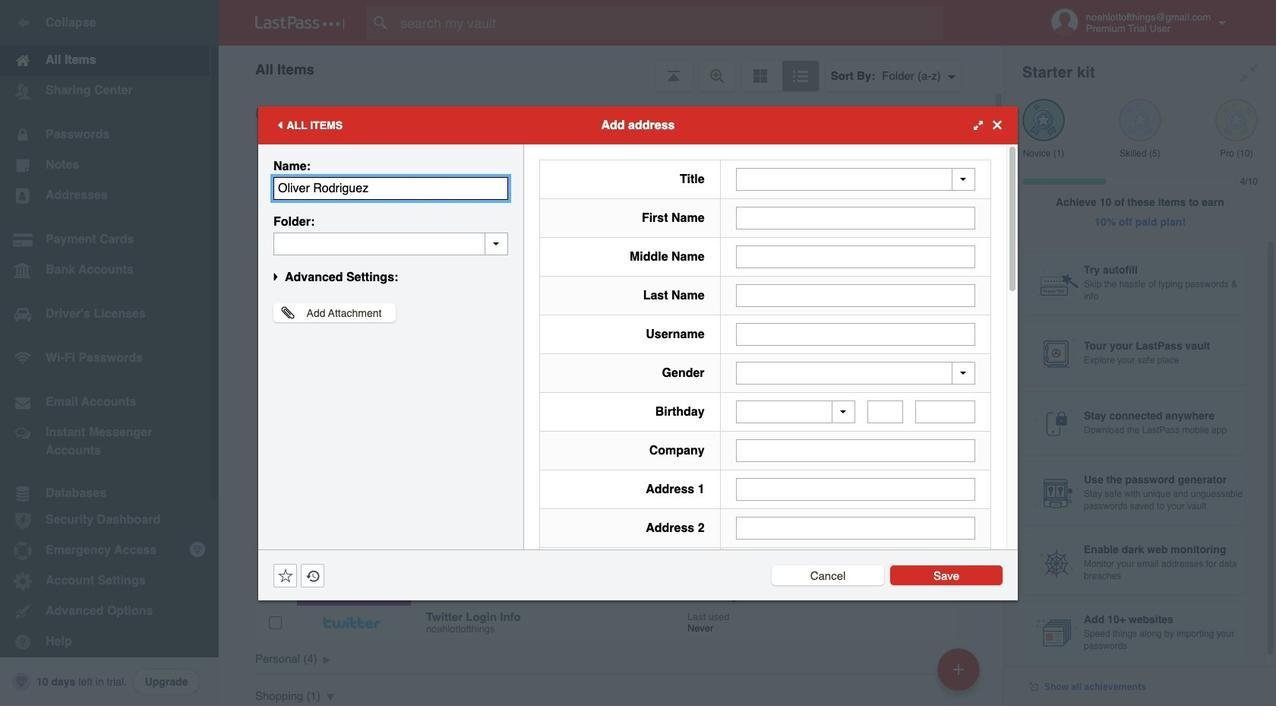 Task type: vqa. For each thing, say whether or not it's contained in the screenshot.
Vault Options navigation
yes



Task type: locate. For each thing, give the bounding box(es) containing it.
main navigation navigation
[[0, 0, 219, 706]]

new item navigation
[[932, 644, 989, 706]]

lastpass image
[[255, 16, 345, 30]]

None text field
[[736, 206, 976, 229], [916, 401, 976, 423], [736, 517, 976, 540], [736, 206, 976, 229], [916, 401, 976, 423], [736, 517, 976, 540]]

search my vault text field
[[366, 6, 974, 40]]

new item image
[[954, 664, 964, 674]]

None text field
[[274, 177, 508, 199], [274, 232, 508, 255], [736, 245, 976, 268], [736, 284, 976, 307], [736, 323, 976, 345], [868, 401, 904, 423], [736, 439, 976, 462], [736, 478, 976, 501], [274, 177, 508, 199], [274, 232, 508, 255], [736, 245, 976, 268], [736, 284, 976, 307], [736, 323, 976, 345], [868, 401, 904, 423], [736, 439, 976, 462], [736, 478, 976, 501]]

dialog
[[258, 106, 1018, 706]]



Task type: describe. For each thing, give the bounding box(es) containing it.
vault options navigation
[[219, 46, 1005, 91]]

Search search field
[[366, 6, 974, 40]]



